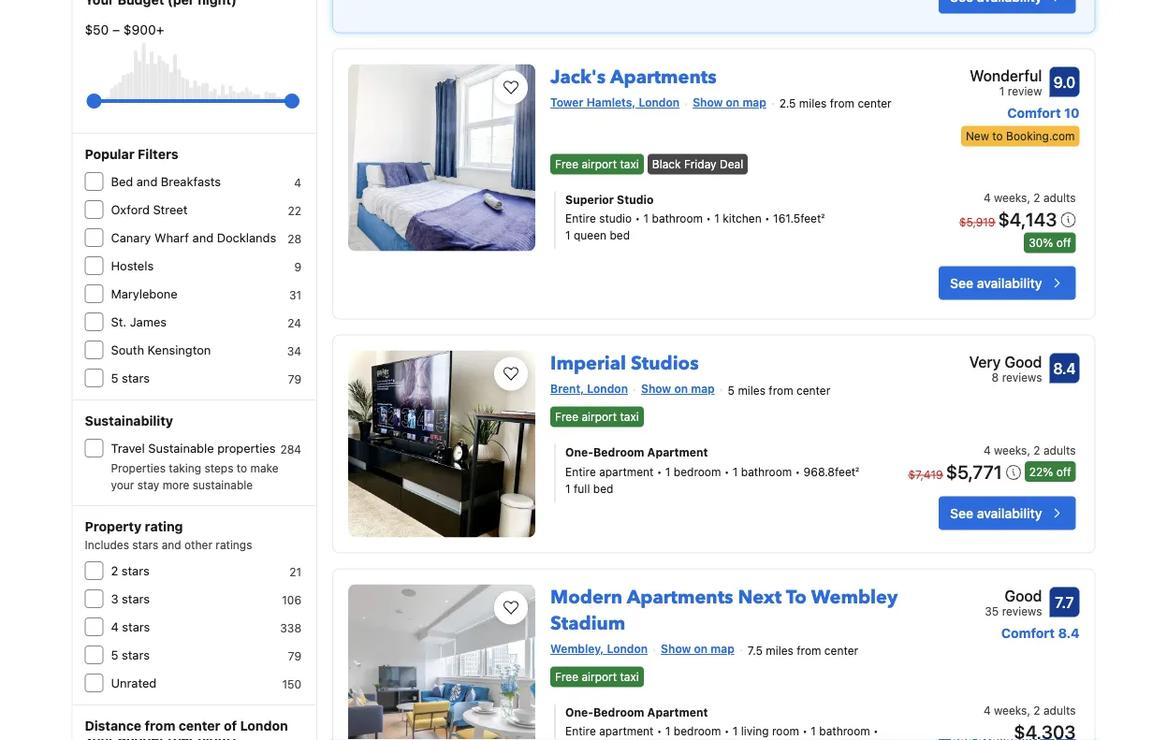 Task type: vqa. For each thing, say whether or not it's contained in the screenshot.


Task type: locate. For each thing, give the bounding box(es) containing it.
kensington
[[148, 343, 211, 357]]

comfort for 8.4
[[1001, 625, 1055, 641]]

0 vertical spatial see availability
[[950, 275, 1042, 291]]

entire inside one-bedroom apartment entire apartment • 1 bedroom • 1 living room • 1 bathroom •
[[565, 725, 596, 738]]

one-bedroom apartment link for apartments
[[565, 704, 882, 721]]

0 vertical spatial airport
[[582, 158, 617, 171]]

2 see availability from the top
[[950, 505, 1042, 521]]

modern
[[550, 585, 623, 610]]

, down 'comfort 8.4'
[[1027, 704, 1031, 717]]

imperial
[[550, 351, 626, 376]]

2 free airport taxi from the top
[[555, 410, 639, 423]]

on for imperial studios
[[674, 383, 688, 396]]

0 vertical spatial apartment
[[647, 446, 708, 459]]

apartment inside one-bedroom apartment entire apartment • 1 bedroom • 1 living room • 1 bathroom •
[[647, 706, 708, 719]]

0 vertical spatial one-
[[565, 446, 594, 459]]

miles
[[799, 97, 827, 110], [738, 384, 766, 397], [766, 644, 794, 657]]

0 vertical spatial one-bedroom apartment link
[[565, 444, 882, 461]]

miles right 2.5 on the top of the page
[[799, 97, 827, 110]]

one-bedroom apartment link down 5 miles from center in the right of the page
[[565, 444, 882, 461]]

0 vertical spatial miles
[[799, 97, 827, 110]]

stars right 3
[[122, 592, 150, 606]]

see availability for apartments
[[950, 275, 1042, 291]]

2 availability from the top
[[977, 505, 1042, 521]]

sustainable
[[193, 478, 253, 491]]

map left 2.5 on the top of the page
[[743, 96, 767, 109]]

one- down wembley,
[[565, 706, 594, 719]]

2 adults from the top
[[1044, 444, 1076, 457]]

apartment down the brent, london
[[599, 466, 654, 479]]

0 vertical spatial apartments
[[610, 64, 717, 90]]

2 vertical spatial show
[[661, 643, 691, 656]]

2 vertical spatial bathroom
[[819, 725, 870, 738]]

2 one-bedroom apartment link from the top
[[565, 704, 882, 721]]

22
[[288, 204, 301, 217]]

stars down 3 stars
[[122, 620, 150, 634]]

79 down 34
[[288, 373, 301, 386]]

comfort inside comfort 10 new to booking.com
[[1008, 105, 1061, 120]]

0 vertical spatial comfort
[[1008, 105, 1061, 120]]

2 vertical spatial airport
[[582, 671, 617, 684]]

0 vertical spatial availability
[[977, 275, 1042, 291]]

airport up superior
[[582, 158, 617, 171]]

see for apartments
[[950, 275, 974, 291]]

apartments inside modern apartments next to wembley stadium
[[627, 585, 733, 610]]

bedroom down wembley, london
[[594, 706, 645, 719]]

1 vertical spatial taxi
[[620, 410, 639, 423]]

airport
[[582, 158, 617, 171], [582, 410, 617, 423], [582, 671, 617, 684]]

map for imperial studios
[[691, 383, 715, 396]]

0 horizontal spatial to
[[237, 462, 247, 475]]

travel
[[111, 441, 145, 455]]

taxi up studio
[[620, 158, 639, 171]]

1 4 weeks , 2 adults from the top
[[984, 192, 1076, 205]]

comfort down review
[[1008, 105, 1061, 120]]

4 weeks , 2 adults up $4,143
[[984, 192, 1076, 205]]

1 reviews from the top
[[1002, 371, 1042, 384]]

bathroom right room
[[819, 725, 870, 738]]

1 vertical spatial 5 stars
[[111, 648, 150, 662]]

1 bedroom from the top
[[674, 466, 721, 479]]

to
[[993, 129, 1003, 143], [237, 462, 247, 475]]

1 vertical spatial apartments
[[627, 585, 733, 610]]

good up 'comfort 8.4'
[[1005, 587, 1042, 605]]

very good element
[[969, 351, 1042, 373]]

1 vertical spatial free airport taxi
[[555, 410, 639, 423]]

bathroom
[[652, 212, 703, 225], [741, 466, 792, 479], [819, 725, 870, 738]]

3 taxi from the top
[[620, 671, 639, 684]]

on left 2.5 on the top of the page
[[726, 96, 740, 109]]

, up the 22%
[[1027, 444, 1031, 457]]

5 up one-bedroom apartment entire apartment • 1 bedroom • 1 bathroom • 968.8feet² 1 full bed
[[728, 384, 735, 397]]

1 vertical spatial comfort
[[1001, 625, 1055, 641]]

1 free airport taxi from the top
[[555, 158, 639, 171]]

8.4 right very good 8 reviews
[[1053, 360, 1076, 377]]

entire up queen
[[565, 212, 596, 225]]

0 vertical spatial weeks
[[994, 192, 1027, 205]]

1 vertical spatial bathroom
[[741, 466, 792, 479]]

1 vertical spatial see availability link
[[939, 496, 1076, 530]]

entire inside one-bedroom apartment entire apartment • 1 bedroom • 1 bathroom • 968.8feet² 1 full bed
[[565, 466, 596, 479]]

1 vertical spatial off
[[1057, 465, 1071, 478]]

taxi for apartments
[[620, 671, 639, 684]]

adults for jack's apartments
[[1044, 192, 1076, 205]]

1 off from the top
[[1057, 236, 1071, 250]]

1 vertical spatial apartment
[[647, 706, 708, 719]]

1 horizontal spatial bathroom
[[741, 466, 792, 479]]

31
[[289, 288, 301, 301]]

1 horizontal spatial on
[[694, 643, 708, 656]]

miles right 7.5
[[766, 644, 794, 657]]

4
[[294, 176, 301, 189], [984, 192, 991, 205], [984, 444, 991, 457], [111, 620, 119, 634], [984, 704, 991, 717]]

2 see availability link from the top
[[939, 496, 1076, 530]]

2 good from the top
[[1005, 587, 1042, 605]]

reviews inside very good 8 reviews
[[1002, 371, 1042, 384]]

availability down the 22%
[[977, 505, 1042, 521]]

more
[[163, 478, 190, 491]]

show up friday
[[693, 96, 723, 109]]

bed inside one-bedroom apartment entire apartment • 1 bedroom • 1 bathroom • 968.8feet² 1 full bed
[[593, 483, 614, 496]]

0 vertical spatial show on map
[[693, 96, 767, 109]]

1 horizontal spatial and
[[162, 538, 181, 551]]

5 stars down 4 stars
[[111, 648, 150, 662]]

airport down wembley, london
[[582, 671, 617, 684]]

1 vertical spatial 4 weeks , 2 adults
[[984, 444, 1076, 457]]

next
[[738, 585, 782, 610]]

2 vertical spatial on
[[694, 643, 708, 656]]

filters
[[138, 147, 178, 162]]

free up superior
[[555, 158, 579, 171]]

free down brent,
[[555, 410, 579, 423]]

1 vertical spatial adults
[[1044, 444, 1076, 457]]

1 vertical spatial bedroom
[[674, 725, 721, 738]]

1 see availability from the top
[[950, 275, 1042, 291]]

0 vertical spatial entire
[[565, 212, 596, 225]]

entire up "full"
[[565, 466, 596, 479]]

south
[[111, 343, 144, 357]]

center right 2.5 on the top of the page
[[858, 97, 892, 110]]

see down the $5,919 on the top of the page
[[950, 275, 974, 291]]

see availability link for jack's apartments
[[939, 266, 1076, 300]]

properties
[[111, 462, 166, 475]]

1 vertical spatial free
[[555, 410, 579, 423]]

22%
[[1030, 465, 1053, 478]]

2 horizontal spatial bathroom
[[819, 725, 870, 738]]

0 vertical spatial bed
[[610, 229, 630, 242]]

bedroom down the brent, london
[[594, 446, 645, 459]]

1 vertical spatial and
[[192, 231, 214, 245]]

taxi for studios
[[620, 410, 639, 423]]

weeks up $5,771
[[994, 444, 1027, 457]]

miles for modern apartments next to wembley stadium
[[766, 644, 794, 657]]

1 vertical spatial see
[[950, 505, 974, 521]]

0 vertical spatial off
[[1057, 236, 1071, 250]]

free airport taxi
[[555, 158, 639, 171], [555, 410, 639, 423], [555, 671, 639, 684]]

2 vertical spatial miles
[[766, 644, 794, 657]]

entire inside superior studio entire studio • 1 bathroom • 1 kitchen • 161.5feet² 1 queen bed
[[565, 212, 596, 225]]

and down rating
[[162, 538, 181, 551]]

apartments for jack's
[[610, 64, 717, 90]]

2 bedroom from the top
[[674, 725, 721, 738]]

see availability link
[[939, 266, 1076, 300], [939, 496, 1076, 530]]

0 vertical spatial map
[[743, 96, 767, 109]]

reviews inside the good 35 reviews
[[1002, 605, 1042, 618]]

3 free from the top
[[555, 671, 579, 684]]

2 vertical spatial entire
[[565, 725, 596, 738]]

see availability link down $5,771
[[939, 496, 1076, 530]]

5 miles from center
[[728, 384, 831, 397]]

group
[[94, 86, 292, 116]]

show on map for modern apartments next to wembley stadium
[[661, 643, 735, 656]]

1 apartment from the top
[[647, 446, 708, 459]]

0 vertical spatial show
[[693, 96, 723, 109]]

1 see from the top
[[950, 275, 974, 291]]

0 vertical spatial 8.4
[[1053, 360, 1076, 377]]

$5,919
[[960, 216, 996, 229]]

bedroom inside one-bedroom apartment entire apartment • 1 bedroom • 1 bathroom • 968.8feet² 1 full bed
[[674, 466, 721, 479]]

to right 'new'
[[993, 129, 1003, 143]]

london down jack's apartments
[[639, 96, 680, 109]]

1 vertical spatial availability
[[977, 505, 1042, 521]]

1 horizontal spatial miles
[[766, 644, 794, 657]]

1 vertical spatial see availability
[[950, 505, 1042, 521]]

$7,419
[[908, 468, 943, 481]]

comfort
[[1008, 105, 1061, 120], [1001, 625, 1055, 641]]

1 apartment from the top
[[599, 466, 654, 479]]

london right of
[[240, 718, 288, 734]]

properties
[[217, 441, 276, 455]]

apartment inside one-bedroom apartment entire apartment • 1 bedroom • 1 living room • 1 bathroom •
[[599, 725, 654, 738]]

5 down 4 stars
[[111, 648, 118, 662]]

4 weeks , 2 adults down 'comfort 8.4'
[[984, 704, 1076, 717]]

on
[[726, 96, 740, 109], [674, 383, 688, 396], [694, 643, 708, 656]]

1 5 stars from the top
[[111, 371, 150, 385]]

2 vertical spatial 4 weeks , 2 adults
[[984, 704, 1076, 717]]

rating
[[145, 519, 183, 535]]

1 vertical spatial show
[[641, 383, 671, 396]]

1 bedroom from the top
[[594, 446, 645, 459]]

modern apartments next to wembley stadium
[[550, 585, 898, 637]]

free down wembley,
[[555, 671, 579, 684]]

off right the 30%
[[1057, 236, 1071, 250]]

availability for imperial studios
[[977, 505, 1042, 521]]

2 taxi from the top
[[620, 410, 639, 423]]

see availability link for imperial studios
[[939, 496, 1076, 530]]

bedroom inside one-bedroom apartment entire apartment • 1 bedroom • 1 living room • 1 bathroom •
[[594, 706, 645, 719]]

0 vertical spatial bedroom
[[594, 446, 645, 459]]

1 entire from the top
[[565, 212, 596, 225]]

show on map for imperial studios
[[641, 383, 715, 396]]

0 vertical spatial bedroom
[[674, 466, 721, 479]]

0 vertical spatial bathroom
[[652, 212, 703, 225]]

stars down rating
[[132, 538, 158, 551]]

3 free airport taxi from the top
[[555, 671, 639, 684]]

apartment for apartments
[[647, 706, 708, 719]]

st.
[[111, 315, 127, 329]]

1 vertical spatial one-bedroom apartment link
[[565, 704, 882, 721]]

2 5 stars from the top
[[111, 648, 150, 662]]

1 vertical spatial on
[[674, 383, 688, 396]]

center down wembley
[[825, 644, 859, 657]]

30%
[[1029, 236, 1053, 250]]

weeks up $4,143
[[994, 192, 1027, 205]]

1 vertical spatial bed
[[593, 483, 614, 496]]

comfort for 10
[[1008, 105, 1061, 120]]

0 vertical spatial free
[[555, 158, 579, 171]]

london
[[639, 96, 680, 109], [587, 383, 628, 396], [607, 643, 648, 656], [240, 718, 288, 734]]

4 weeks , 2 adults up the 22%
[[984, 444, 1076, 457]]

entire down wembley,
[[565, 725, 596, 738]]

•
[[635, 212, 640, 225], [706, 212, 711, 225], [765, 212, 770, 225], [657, 466, 662, 479], [724, 466, 730, 479], [795, 466, 801, 479], [657, 725, 662, 738], [724, 725, 730, 738], [803, 725, 808, 738], [873, 725, 879, 738]]

1 airport from the top
[[582, 158, 617, 171]]

2 entire from the top
[[565, 466, 596, 479]]

2 vertical spatial taxi
[[620, 671, 639, 684]]

1 see availability link from the top
[[939, 266, 1076, 300]]

reviews up 'comfort 8.4'
[[1002, 605, 1042, 618]]

see availability down $5,771
[[950, 505, 1042, 521]]

4 stars
[[111, 620, 150, 634]]

one-bedroom apartment link
[[565, 444, 882, 461], [565, 704, 882, 721]]

of
[[224, 718, 237, 734]]

free
[[555, 158, 579, 171], [555, 410, 579, 423], [555, 671, 579, 684]]

see availability link down the 30%
[[939, 266, 1076, 300]]

very good 8 reviews
[[969, 353, 1042, 384]]

bathroom left 968.8feet²
[[741, 466, 792, 479]]

, up $4,143
[[1027, 192, 1031, 205]]

show on map down the studios on the right of the page
[[641, 383, 715, 396]]

2 airport from the top
[[582, 410, 617, 423]]

free for modern
[[555, 671, 579, 684]]

2 vertical spatial adults
[[1044, 704, 1076, 717]]

make
[[250, 462, 279, 475]]

one-bedroom apartment entire apartment • 1 bedroom • 1 living room • 1 bathroom •
[[565, 706, 879, 738]]

map for modern apartments next to wembley stadium
[[711, 643, 735, 656]]

one- inside one-bedroom apartment entire apartment • 1 bedroom • 1 bathroom • 968.8feet² 1 full bed
[[565, 446, 594, 459]]

apartment for studios
[[647, 446, 708, 459]]

canary wharf and docklands
[[111, 231, 276, 245]]

apartment inside one-bedroom apartment entire apartment • 1 bedroom • 1 bathroom • 968.8feet² 1 full bed
[[647, 446, 708, 459]]

entire
[[565, 212, 596, 225], [565, 466, 596, 479], [565, 725, 596, 738]]

apartments up tower hamlets, london
[[610, 64, 717, 90]]

good
[[1005, 353, 1042, 371], [1005, 587, 1042, 605]]

5
[[111, 371, 118, 385], [728, 384, 735, 397], [111, 648, 118, 662]]

3 weeks from the top
[[994, 704, 1027, 717]]

weeks for jack's apartments
[[994, 192, 1027, 205]]

show on map down modern apartments next to wembley stadium
[[661, 643, 735, 656]]

2 vertical spatial ,
[[1027, 704, 1031, 717]]

one- up "full"
[[565, 446, 594, 459]]

airport down the brent, london
[[582, 410, 617, 423]]

2 up $4,143
[[1034, 192, 1041, 205]]

2 apartment from the top
[[599, 725, 654, 738]]

property
[[85, 519, 142, 535]]

apartment down wembley, london
[[599, 725, 654, 738]]

modern apartments next to wembley stadium link
[[550, 577, 898, 637]]

apartment inside one-bedroom apartment entire apartment • 1 bedroom • 1 bathroom • 968.8feet² 1 full bed
[[599, 466, 654, 479]]

bedroom
[[674, 466, 721, 479], [674, 725, 721, 738]]

0 vertical spatial see availability link
[[939, 266, 1076, 300]]

2 free from the top
[[555, 410, 579, 423]]

1 horizontal spatial to
[[993, 129, 1003, 143]]

2 apartment from the top
[[647, 706, 708, 719]]

0 vertical spatial ,
[[1027, 192, 1031, 205]]

2 bedroom from the top
[[594, 706, 645, 719]]

your
[[111, 478, 134, 491]]

see down $5,771
[[950, 505, 974, 521]]

show for modern
[[661, 643, 691, 656]]

one-
[[565, 446, 594, 459], [565, 706, 594, 719]]

off
[[1057, 236, 1071, 250], [1057, 465, 1071, 478]]

miles for imperial studios
[[738, 384, 766, 397]]

see availability down the 30%
[[950, 275, 1042, 291]]

comfort down the good 35 reviews
[[1001, 625, 1055, 641]]

1 one-bedroom apartment link from the top
[[565, 444, 882, 461]]

adults up 22% off
[[1044, 444, 1076, 457]]

adults for imperial studios
[[1044, 444, 1076, 457]]

one-bedroom apartment link up living
[[565, 704, 882, 721]]

off right the 22%
[[1057, 465, 1071, 478]]

1 vertical spatial 79
[[288, 650, 301, 663]]

show on map for jack's apartments
[[693, 96, 767, 109]]

2 weeks from the top
[[994, 444, 1027, 457]]

1 availability from the top
[[977, 275, 1042, 291]]

reviews right 8
[[1002, 371, 1042, 384]]

apartment
[[599, 466, 654, 479], [599, 725, 654, 738]]

2 4 weeks , 2 adults from the top
[[984, 444, 1076, 457]]

taxi
[[620, 158, 639, 171], [620, 410, 639, 423], [620, 671, 639, 684]]

1 vertical spatial to
[[237, 462, 247, 475]]

good element
[[985, 585, 1042, 607]]

availability for jack's apartments
[[977, 275, 1042, 291]]

1 vertical spatial ,
[[1027, 444, 1031, 457]]

2 vertical spatial and
[[162, 538, 181, 551]]

wonderful element
[[961, 64, 1042, 86]]

1 vertical spatial 8.4
[[1058, 625, 1080, 641]]

to down the properties
[[237, 462, 247, 475]]

free for imperial
[[555, 410, 579, 423]]

bedroom for apartments
[[674, 725, 721, 738]]

see availability for studios
[[950, 505, 1042, 521]]

bathroom down studio
[[652, 212, 703, 225]]

adults up $4,143
[[1044, 192, 1076, 205]]

miles up one-bedroom apartment entire apartment • 1 bedroom • 1 bathroom • 968.8feet² 1 full bed
[[738, 384, 766, 397]]

one- inside one-bedroom apartment entire apartment • 1 bedroom • 1 living room • 1 bathroom •
[[565, 706, 594, 719]]

0 vertical spatial 79
[[288, 373, 301, 386]]

0 horizontal spatial miles
[[738, 384, 766, 397]]

5 stars
[[111, 371, 150, 385], [111, 648, 150, 662]]

airport for imperial
[[582, 410, 617, 423]]

9.0
[[1054, 73, 1076, 91]]

0 vertical spatial apartment
[[599, 466, 654, 479]]

2 vertical spatial show on map
[[661, 643, 735, 656]]

0 vertical spatial adults
[[1044, 192, 1076, 205]]

3 entire from the top
[[565, 725, 596, 738]]

apartments left next
[[627, 585, 733, 610]]

weeks
[[994, 192, 1027, 205], [994, 444, 1027, 457], [994, 704, 1027, 717]]

superior studio link
[[565, 192, 882, 208]]

reviews
[[1002, 371, 1042, 384], [1002, 605, 1042, 618]]

5 down south
[[111, 371, 118, 385]]

0 horizontal spatial on
[[674, 383, 688, 396]]

map left 7.5
[[711, 643, 735, 656]]

1 vertical spatial airport
[[582, 410, 617, 423]]

1 inside wonderful 1 review
[[1000, 85, 1005, 98]]

2 horizontal spatial miles
[[799, 97, 827, 110]]

london down the imperial studios
[[587, 383, 628, 396]]

1 vertical spatial apartment
[[599, 725, 654, 738]]

1 vertical spatial weeks
[[994, 444, 1027, 457]]

0 vertical spatial good
[[1005, 353, 1042, 371]]

5 stars down south
[[111, 371, 150, 385]]

center
[[858, 97, 892, 110], [797, 384, 831, 397], [825, 644, 859, 657], [179, 718, 221, 734]]

0 vertical spatial reviews
[[1002, 371, 1042, 384]]

taxi down wembley, london
[[620, 671, 639, 684]]

steps
[[205, 462, 233, 475]]

2 , from the top
[[1027, 444, 1031, 457]]

0 vertical spatial on
[[726, 96, 740, 109]]

scored 7.7 element
[[1050, 588, 1080, 617]]

on down the studios on the right of the page
[[674, 383, 688, 396]]

from for jack's apartments
[[830, 97, 855, 110]]

wharf
[[154, 231, 189, 245]]

1 vertical spatial bedroom
[[594, 706, 645, 719]]

and right bed
[[136, 175, 158, 189]]

0 vertical spatial free airport taxi
[[555, 158, 639, 171]]

1 vertical spatial miles
[[738, 384, 766, 397]]

0 vertical spatial see
[[950, 275, 974, 291]]

1 79 from the top
[[288, 373, 301, 386]]

2 horizontal spatial on
[[726, 96, 740, 109]]

bedroom inside one-bedroom apartment entire apartment • 1 bedroom • 1 bathroom • 968.8feet² 1 full bed
[[594, 446, 645, 459]]

0 vertical spatial to
[[993, 129, 1003, 143]]

2 one- from the top
[[565, 706, 594, 719]]

show down modern apartments next to wembley stadium
[[661, 643, 691, 656]]

1 good from the top
[[1005, 353, 1042, 371]]

1 vertical spatial reviews
[[1002, 605, 1042, 618]]

0 horizontal spatial and
[[136, 175, 158, 189]]

map down the studios on the right of the page
[[691, 383, 715, 396]]

2 reviews from the top
[[1002, 605, 1042, 618]]

free airport taxi down wembley, london
[[555, 671, 639, 684]]

1 , from the top
[[1027, 192, 1031, 205]]

79 up the 150
[[288, 650, 301, 663]]

2 vertical spatial weeks
[[994, 704, 1027, 717]]

show down the studios on the right of the page
[[641, 383, 671, 396]]

0 vertical spatial 5 stars
[[111, 371, 150, 385]]

bed down the studio
[[610, 229, 630, 242]]

1 vertical spatial good
[[1005, 587, 1042, 605]]

2 see from the top
[[950, 505, 974, 521]]

1 vertical spatial map
[[691, 383, 715, 396]]

free airport taxi down the brent, london
[[555, 410, 639, 423]]

$900+
[[124, 22, 164, 37]]

bedroom inside one-bedroom apartment entire apartment • 1 bedroom • 1 living room • 1 bathroom •
[[674, 725, 721, 738]]

1 vertical spatial show on map
[[641, 383, 715, 396]]

1 weeks from the top
[[994, 192, 1027, 205]]

miles for jack's apartments
[[799, 97, 827, 110]]

review
[[1008, 85, 1042, 98]]

79
[[288, 373, 301, 386], [288, 650, 301, 663]]

2 vertical spatial free
[[555, 671, 579, 684]]

show on map left 2.5 on the top of the page
[[693, 96, 767, 109]]

2 off from the top
[[1057, 465, 1071, 478]]

comfort 10 new to booking.com
[[966, 105, 1080, 143]]

availability down the 30%
[[977, 275, 1042, 291]]

0 vertical spatial and
[[136, 175, 158, 189]]

sustainability
[[85, 413, 173, 429]]

4 weeks , 2 adults for apartments
[[984, 192, 1076, 205]]

hamlets,
[[587, 96, 636, 109]]

1 vertical spatial entire
[[565, 466, 596, 479]]

0 horizontal spatial bathroom
[[652, 212, 703, 225]]

bed right "full"
[[593, 483, 614, 496]]

2 vertical spatial free airport taxi
[[555, 671, 639, 684]]

1 adults from the top
[[1044, 192, 1076, 205]]

2 vertical spatial map
[[711, 643, 735, 656]]

wonderful 1 review
[[970, 66, 1042, 98]]

good right very
[[1005, 353, 1042, 371]]

entire for imperial studios
[[565, 466, 596, 479]]

weeks down 'comfort 8.4'
[[994, 704, 1027, 717]]

free airport taxi up superior
[[555, 158, 639, 171]]

on down modern apartments next to wembley stadium
[[694, 643, 708, 656]]

center for jack's apartments
[[858, 97, 892, 110]]

and right wharf
[[192, 231, 214, 245]]

3 airport from the top
[[582, 671, 617, 684]]

0 vertical spatial taxi
[[620, 158, 639, 171]]

1 one- from the top
[[565, 446, 594, 459]]



Task type: describe. For each thing, give the bounding box(es) containing it.
center left of
[[179, 718, 221, 734]]

$50 – $900+
[[85, 22, 164, 37]]

center for imperial studios
[[797, 384, 831, 397]]

$4,143
[[998, 208, 1057, 230]]

21
[[289, 565, 301, 579]]

canary
[[111, 231, 151, 245]]

queen
[[574, 229, 607, 242]]

wonderful
[[970, 66, 1042, 84]]

150
[[282, 678, 301, 691]]

james
[[130, 315, 167, 329]]

$5,771
[[946, 461, 1002, 483]]

35
[[985, 605, 999, 618]]

living
[[741, 725, 769, 738]]

free airport taxi for modern
[[555, 671, 639, 684]]

1 free from the top
[[555, 158, 579, 171]]

one- for imperial studios
[[565, 446, 594, 459]]

south kensington
[[111, 343, 211, 357]]

room
[[772, 725, 799, 738]]

distance
[[85, 718, 141, 734]]

2 down 'comfort 8.4'
[[1034, 704, 1041, 717]]

8
[[992, 371, 999, 384]]

9
[[294, 260, 301, 273]]

284
[[280, 443, 301, 456]]

oxford
[[111, 203, 150, 217]]

22% off
[[1030, 465, 1071, 478]]

studio
[[617, 193, 654, 207]]

4 weeks , 2 adults for studios
[[984, 444, 1076, 457]]

good inside very good 8 reviews
[[1005, 353, 1042, 371]]

studios
[[631, 351, 699, 376]]

modern apartments next to wembley stadium image
[[348, 585, 536, 740]]

bathroom inside one-bedroom apartment entire apartment • 1 bedroom • 1 bathroom • 968.8feet² 1 full bed
[[741, 466, 792, 479]]

7.7
[[1055, 594, 1074, 611]]

off for apartments
[[1057, 236, 1071, 250]]

jack's apartments link
[[550, 56, 717, 90]]

wembley,
[[550, 643, 604, 656]]

comfort 8.4
[[1001, 625, 1080, 641]]

deal
[[720, 158, 743, 171]]

bedroom for imperial
[[594, 446, 645, 459]]

property rating includes stars and other ratings
[[85, 519, 252, 551]]

3
[[111, 592, 118, 606]]

bed inside superior studio entire studio • 1 bathroom • 1 kitchen • 161.5feet² 1 queen bed
[[610, 229, 630, 242]]

show for imperial
[[641, 383, 671, 396]]

bathroom inside one-bedroom apartment entire apartment • 1 bedroom • 1 living room • 1 bathroom •
[[819, 725, 870, 738]]

center for modern apartments next to wembley stadium
[[825, 644, 859, 657]]

good inside the good 35 reviews
[[1005, 587, 1042, 605]]

london down stadium
[[607, 643, 648, 656]]

2 79 from the top
[[288, 650, 301, 663]]

24
[[288, 316, 301, 330]]

–
[[112, 22, 120, 37]]

unrated
[[111, 676, 157, 690]]

stars up unrated
[[122, 648, 150, 662]]

stay
[[137, 478, 159, 491]]

very
[[969, 353, 1001, 371]]

taking
[[169, 462, 201, 475]]

from for imperial studios
[[769, 384, 793, 397]]

to
[[786, 585, 807, 610]]

one- for modern apartments next to wembley stadium
[[565, 706, 594, 719]]

apartments for modern
[[627, 585, 733, 610]]

full
[[574, 483, 590, 496]]

jack's apartments
[[550, 64, 717, 90]]

338
[[280, 622, 301, 635]]

off for studios
[[1057, 465, 1071, 478]]

bedroom for modern
[[594, 706, 645, 719]]

popular
[[85, 147, 134, 162]]

map for jack's apartments
[[743, 96, 767, 109]]

scored 9.0 element
[[1050, 67, 1080, 97]]

2 down "includes"
[[111, 564, 118, 578]]

on for modern apartments next to wembley stadium
[[694, 643, 708, 656]]

and inside property rating includes stars and other ratings
[[162, 538, 181, 551]]

3 , from the top
[[1027, 704, 1031, 717]]

one-bedroom apartment link for studios
[[565, 444, 882, 461]]

apartment for imperial
[[599, 466, 654, 479]]

imperial studios image
[[348, 351, 536, 538]]

, for studios
[[1027, 444, 1031, 457]]

scored 8.4 element
[[1050, 354, 1080, 383]]

30% off
[[1029, 236, 1071, 250]]

includes
[[85, 538, 129, 551]]

3 4 weeks , 2 adults from the top
[[984, 704, 1076, 717]]

wembley
[[811, 585, 898, 610]]

, for apartments
[[1027, 192, 1031, 205]]

2 horizontal spatial and
[[192, 231, 214, 245]]

street
[[153, 203, 188, 217]]

good 35 reviews
[[985, 587, 1042, 618]]

marylebone
[[111, 287, 178, 301]]

weeks for imperial studios
[[994, 444, 1027, 457]]

ratings
[[216, 538, 252, 551]]

to inside comfort 10 new to booking.com
[[993, 129, 1003, 143]]

bedroom for studios
[[674, 466, 721, 479]]

to inside travel sustainable properties 284 properties taking steps to make your stay more sustainable
[[237, 462, 247, 475]]

34
[[287, 344, 301, 358]]

free airport taxi for imperial
[[555, 410, 639, 423]]

1 taxi from the top
[[620, 158, 639, 171]]

on for jack's apartments
[[726, 96, 740, 109]]

968.8feet²
[[804, 466, 860, 479]]

jack's
[[550, 64, 606, 90]]

kitchen
[[723, 212, 762, 225]]

2.5
[[780, 97, 796, 110]]

docklands
[[217, 231, 276, 245]]

friday
[[684, 158, 717, 171]]

popular filters
[[85, 147, 178, 162]]

black
[[652, 158, 681, 171]]

from for modern apartments next to wembley stadium
[[797, 644, 821, 657]]

black friday deal
[[652, 158, 743, 171]]

st. james
[[111, 315, 167, 329]]

106
[[282, 594, 301, 607]]

superior studio entire studio • 1 bathroom • 1 kitchen • 161.5feet² 1 queen bed
[[565, 193, 825, 242]]

travel sustainable properties 284 properties taking steps to make your stay more sustainable
[[111, 441, 301, 491]]

new
[[966, 129, 989, 143]]

stars inside property rating includes stars and other ratings
[[132, 538, 158, 551]]

breakfasts
[[161, 175, 221, 189]]

tower hamlets, london
[[550, 96, 680, 109]]

apartment for modern
[[599, 725, 654, 738]]

brent, london
[[550, 383, 628, 396]]

one-bedroom apartment entire apartment • 1 bedroom • 1 bathroom • 968.8feet² 1 full bed
[[565, 446, 860, 496]]

airport for modern
[[582, 671, 617, 684]]

imperial studios link
[[550, 343, 699, 376]]

booking.com
[[1006, 129, 1075, 143]]

2 up the 22%
[[1034, 444, 1041, 457]]

entire for modern apartments next to wembley stadium
[[565, 725, 596, 738]]

3 stars
[[111, 592, 150, 606]]

oxford street
[[111, 203, 188, 217]]

stars up 3 stars
[[122, 564, 150, 578]]

bathroom inside superior studio entire studio • 1 bathroom • 1 kitchen • 161.5feet² 1 queen bed
[[652, 212, 703, 225]]

stars down south
[[122, 371, 150, 385]]

3 adults from the top
[[1044, 704, 1076, 717]]

studio
[[599, 212, 632, 225]]

7.5
[[748, 644, 763, 657]]

see for studios
[[950, 505, 974, 521]]

show for jack's
[[693, 96, 723, 109]]

28
[[288, 232, 301, 245]]

superior
[[565, 193, 614, 207]]

stadium
[[550, 611, 626, 637]]

other
[[184, 538, 212, 551]]

jack's apartments image
[[348, 64, 536, 251]]

10
[[1064, 105, 1080, 120]]

wembley, london
[[550, 643, 648, 656]]



